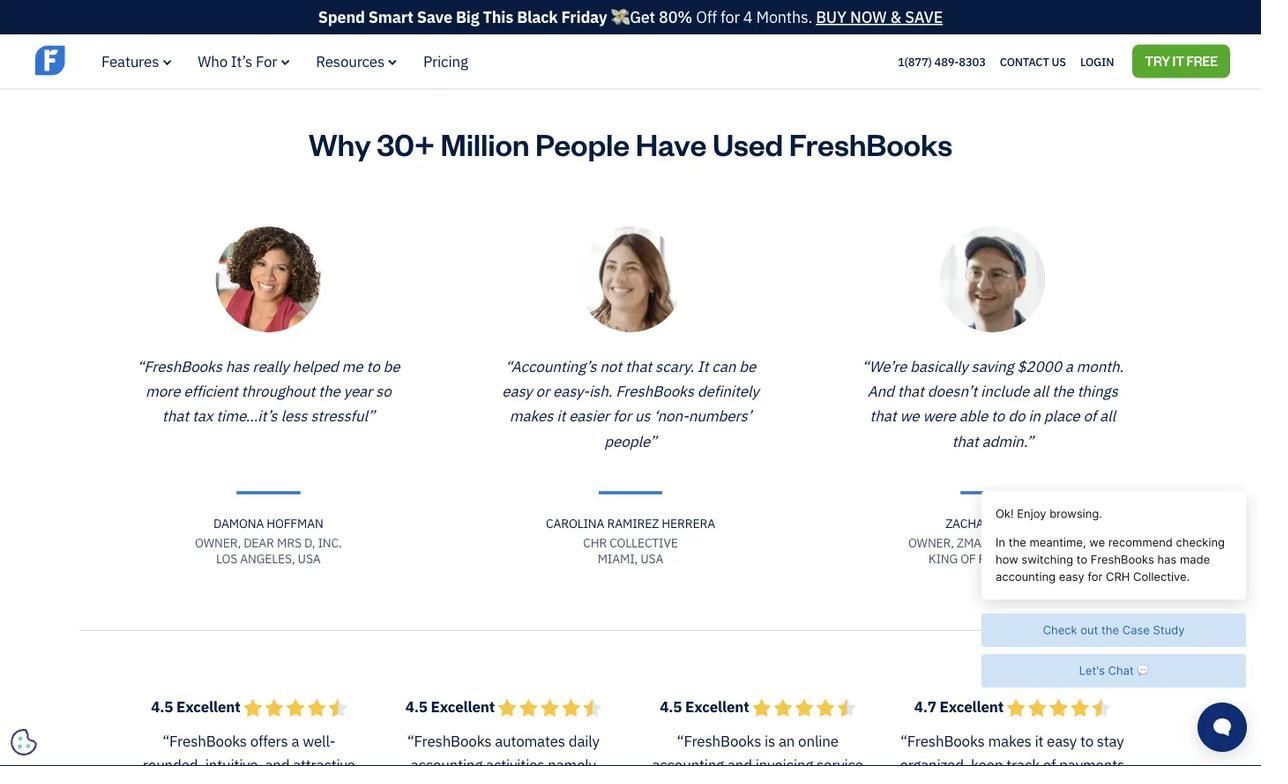 Task type: vqa. For each thing, say whether or not it's contained in the screenshot.
the bottom see
no



Task type: describe. For each thing, give the bounding box(es) containing it.
to inside "freshbooks has really helped me to be more efficient throughout the year so that tax time…it's less stressful"
[[366, 356, 380, 376]]

1(877) 489-8303
[[898, 54, 986, 69]]

features
[[101, 52, 159, 71]]

spend
[[318, 7, 365, 27]]

accounting inside "freshbooks automates daily accounting activities namel
[[411, 755, 483, 766]]

carolina
[[546, 515, 604, 531]]

excellent for automates
[[431, 697, 495, 716]]

buy now & save link
[[816, 7, 943, 27]]

free
[[1187, 52, 1218, 69]]

a inside "freshbooks offers a well- rounded, intuitive, and attractiv
[[291, 731, 299, 751]]

"freshbooks for offers
[[162, 731, 247, 751]]

us
[[1052, 54, 1066, 69]]

freshbooks inside "accounting's not that scary. it can be easy or easy-ish. freshbooks definitely makes it easier for us 'non-numbers' people"
[[616, 381, 694, 401]]

do
[[1008, 406, 1025, 426]]

admin."
[[982, 431, 1033, 451]]

be for "freshbooks has really helped me to be more efficient throughout the year so that tax time…it's less stressful"
[[383, 356, 400, 376]]

los
[[216, 550, 237, 566]]

has
[[226, 356, 249, 376]]

features link
[[101, 52, 171, 71]]

"freshbooks has really helped me to be more efficient throughout the year so that tax time…it's less stressful"
[[137, 356, 400, 426]]

it inside "accounting's not that scary. it can be easy or easy-ish. freshbooks definitely makes it easier for us 'non-numbers' people"
[[557, 406, 565, 426]]

the inside "freshbooks has really helped me to be more efficient throughout the year so that tax time…it's less stressful"
[[318, 381, 340, 401]]

contact us
[[1000, 54, 1066, 69]]

and inside "freshbooks is an online accounting and invoicing servic
[[727, 755, 752, 766]]

rounded,
[[143, 755, 202, 766]]

"freshbooks for makes
[[900, 731, 985, 751]]

excellent for is
[[685, 697, 749, 716]]

this
[[483, 7, 513, 27]]

damona
[[213, 515, 264, 531]]

"we're
[[862, 356, 907, 376]]

usa inside carolina ramirez herrera chr collective miami, usa
[[640, 550, 663, 566]]

big
[[456, 7, 479, 27]]

is
[[765, 731, 775, 751]]

pricing link
[[423, 52, 468, 71]]

in
[[1028, 406, 1040, 426]]

save
[[905, 7, 943, 27]]

easier
[[569, 406, 609, 426]]

excellent for makes
[[940, 697, 1004, 716]]

"freshbooks is an online accounting and invoicing servic
[[652, 731, 863, 766]]

easy inside "accounting's not that scary. it can be easy or easy-ish. freshbooks definitely makes it easier for us 'non-numbers' people"
[[502, 381, 532, 401]]

things
[[1077, 381, 1118, 401]]

so
[[376, 381, 391, 401]]

4.7 excellent
[[914, 697, 1007, 716]]

place
[[1044, 406, 1080, 426]]

people
[[535, 124, 630, 164]]

definitely
[[697, 381, 759, 401]]

we
[[900, 406, 919, 426]]

me
[[342, 356, 363, 376]]

intuitive,
[[205, 755, 262, 766]]

angeles,
[[240, 550, 295, 566]]

numbers'
[[688, 406, 752, 426]]

helped
[[292, 356, 338, 376]]

1 horizontal spatial freshbooks
[[789, 124, 952, 164]]

prussia,
[[978, 550, 1031, 566]]

"freshbooks offers a well- rounded, intuitive, and attractiv
[[143, 731, 355, 766]]

who
[[198, 52, 228, 71]]

to inside "we're basically saving $2000 a month. and that doesn't include all the things that we were able to do in place of all that admin."
[[991, 406, 1005, 426]]

star rating image for it
[[1007, 699, 1110, 717]]

80%
[[659, 7, 692, 27]]

excellent for offers
[[176, 697, 240, 716]]

for
[[256, 52, 277, 71]]

who it's for
[[198, 52, 277, 71]]

it
[[697, 356, 708, 376]]

4.5 for "freshbooks offers a well- rounded, intuitive, and attractiv
[[151, 697, 173, 716]]

have
[[635, 124, 707, 164]]

stressful"
[[311, 406, 375, 426]]

include
[[981, 381, 1029, 401]]

tax
[[192, 406, 213, 426]]

4.5 excellent for activities
[[405, 697, 498, 716]]

try it free link
[[1132, 45, 1230, 78]]

buy
[[816, 7, 847, 27]]

of inside zachary martz owner, zmartz marketing, king of prussia, usa
[[960, 550, 976, 566]]

black
[[517, 7, 558, 27]]

online
[[798, 731, 839, 751]]

automates
[[495, 731, 565, 751]]

million
[[440, 124, 529, 164]]

spend smart save big this black friday 💸 get 80% off for 4 months. buy now & save
[[318, 7, 943, 27]]

4
[[743, 7, 753, 27]]

1(877)
[[898, 54, 932, 69]]

of inside "we're basically saving $2000 a month. and that doesn't include all the things that we were able to do in place of all that admin."
[[1083, 406, 1096, 426]]

stay
[[1097, 731, 1124, 751]]

4.5 excellent for accounting
[[660, 697, 752, 716]]

zachary
[[945, 515, 998, 531]]

and
[[867, 381, 894, 401]]

saving
[[971, 356, 1014, 376]]

people"
[[604, 431, 657, 451]]

why 30+ million people have used freshbooks
[[309, 124, 952, 164]]

used
[[713, 124, 783, 164]]

dear
[[244, 534, 274, 551]]

489-
[[934, 54, 959, 69]]

save
[[417, 7, 452, 27]]

"freshbooks for automates
[[407, 731, 491, 751]]

usa inside damona hoffman owner, dear mrs d, inc. los angeles, usa
[[298, 550, 321, 566]]

get
[[630, 7, 655, 27]]

why
[[309, 124, 371, 164]]

that inside "accounting's not that scary. it can be easy or easy-ish. freshbooks definitely makes it easier for us 'non-numbers' people"
[[625, 356, 652, 376]]

month.
[[1076, 356, 1124, 376]]

basically
[[910, 356, 968, 376]]

miami,
[[598, 550, 638, 566]]

martz
[[1001, 515, 1040, 531]]

login link
[[1080, 50, 1114, 73]]

track
[[1006, 755, 1040, 766]]

cookie preferences image
[[11, 729, 37, 756]]

can
[[712, 356, 736, 376]]

carolina ramirez herrera chr collective miami, usa
[[546, 515, 715, 566]]



Task type: locate. For each thing, give the bounding box(es) containing it.
star rating image up "automates"
[[498, 699, 601, 717]]

4 excellent from the left
[[940, 697, 1004, 716]]

inc.
[[318, 534, 342, 551]]

2 star rating image from the left
[[498, 699, 601, 717]]

"freshbooks up 'activities'
[[407, 731, 491, 751]]

excellent right '4.7'
[[940, 697, 1004, 716]]

1 horizontal spatial 4.5
[[405, 697, 427, 716]]

and
[[265, 755, 290, 766], [727, 755, 752, 766]]

1 horizontal spatial it
[[1035, 731, 1043, 751]]

a inside "we're basically saving $2000 a month. and that doesn't include all the things that we were able to do in place of all that admin."
[[1065, 356, 1073, 376]]

herrera
[[662, 515, 715, 531]]

2 horizontal spatial 4.5 excellent
[[660, 697, 752, 716]]

off
[[696, 7, 717, 27]]

star rating image for an
[[752, 699, 856, 717]]

1 vertical spatial of
[[960, 550, 976, 566]]

"freshbooks for is
[[677, 731, 761, 751]]

be
[[383, 356, 400, 376], [739, 356, 756, 376]]

1 vertical spatial to
[[991, 406, 1005, 426]]

d,
[[304, 534, 315, 551]]

king
[[928, 550, 958, 566]]

0 vertical spatial of
[[1083, 406, 1096, 426]]

2 4.5 excellent from the left
[[405, 697, 498, 716]]

2 owner, from the left
[[908, 534, 954, 551]]

that down and
[[870, 406, 896, 426]]

"freshbooks up 'intuitive,'
[[162, 731, 247, 751]]

1 vertical spatial it
[[557, 406, 565, 426]]

and down the offers
[[265, 755, 290, 766]]

now
[[850, 7, 887, 27]]

hoffman
[[267, 515, 323, 531]]

all down 'things'
[[1100, 406, 1116, 426]]

"freshbooks up more in the left of the page
[[137, 356, 222, 376]]

1 be from the left
[[383, 356, 400, 376]]

1 4.5 excellent from the left
[[151, 697, 244, 716]]

3 4.5 from the left
[[660, 697, 682, 716]]

2 horizontal spatial usa
[[1034, 550, 1057, 566]]

and inside "freshbooks offers a well- rounded, intuitive, and attractiv
[[265, 755, 290, 766]]

1 vertical spatial freshbooks
[[616, 381, 694, 401]]

owner, inside zachary martz owner, zmartz marketing, king of prussia, usa
[[908, 534, 954, 551]]

2 the from the left
[[1052, 381, 1074, 401]]

usa right prussia,
[[1034, 550, 1057, 566]]

2 horizontal spatial to
[[1080, 731, 1093, 751]]

1 owner, from the left
[[195, 534, 241, 551]]

easy-
[[553, 381, 589, 401]]

marketing,
[[1005, 534, 1077, 551]]

for left 4
[[720, 7, 740, 27]]

1 vertical spatial all
[[1100, 406, 1116, 426]]

1 horizontal spatial accounting
[[652, 755, 724, 766]]

2 accounting from the left
[[652, 755, 724, 766]]

doesn't
[[928, 381, 977, 401]]

chr
[[583, 534, 607, 551]]

1 the from the left
[[318, 381, 340, 401]]

0 horizontal spatial the
[[318, 381, 340, 401]]

0 horizontal spatial it
[[557, 406, 565, 426]]

ramirez
[[607, 515, 659, 531]]

0 horizontal spatial accounting
[[411, 755, 483, 766]]

owner, down damona
[[195, 534, 241, 551]]

invoicing
[[756, 755, 813, 766]]

4.5 excellent
[[151, 697, 244, 716], [405, 697, 498, 716], [660, 697, 752, 716]]

usa inside zachary martz owner, zmartz marketing, king of prussia, usa
[[1034, 550, 1057, 566]]

0 horizontal spatial and
[[265, 755, 290, 766]]

usa down hoffman
[[298, 550, 321, 566]]

0 horizontal spatial 4.5
[[151, 697, 173, 716]]

1 horizontal spatial owner,
[[908, 534, 954, 551]]

really
[[252, 356, 289, 376]]

"freshbooks automates daily accounting activities namel
[[401, 731, 606, 766]]

excellent up "freshbooks automates daily accounting activities namel
[[431, 697, 495, 716]]

1 horizontal spatial be
[[739, 356, 756, 376]]

star rating image for daily
[[498, 699, 601, 717]]

be right can
[[739, 356, 756, 376]]

3 star rating image from the left
[[752, 699, 856, 717]]

4 star rating image from the left
[[1007, 699, 1110, 717]]

1 vertical spatial a
[[291, 731, 299, 751]]

to left do at the right of page
[[991, 406, 1005, 426]]

the up place
[[1052, 381, 1074, 401]]

2 and from the left
[[727, 755, 752, 766]]

0 horizontal spatial to
[[366, 356, 380, 376]]

makes up track
[[988, 731, 1031, 751]]

well-
[[303, 731, 335, 751]]

0 vertical spatial easy
[[502, 381, 532, 401]]

activities
[[486, 755, 544, 766]]

4.7
[[914, 697, 936, 716]]

to left "stay"
[[1080, 731, 1093, 751]]

star rating image up "online"
[[752, 699, 856, 717]]

that right not
[[625, 356, 652, 376]]

keep
[[971, 755, 1003, 766]]

2 be from the left
[[739, 356, 756, 376]]

0 vertical spatial all
[[1033, 381, 1049, 401]]

contact us link
[[1000, 50, 1066, 73]]

1 horizontal spatial makes
[[988, 731, 1031, 751]]

all down $2000
[[1033, 381, 1049, 401]]

0 horizontal spatial for
[[613, 406, 631, 426]]

2 vertical spatial of
[[1043, 755, 1056, 766]]

2 usa from the left
[[640, 550, 663, 566]]

that up we
[[897, 381, 924, 401]]

be for "accounting's not that scary. it can be easy or easy-ish. freshbooks definitely makes it easier for us 'non-numbers' people"
[[739, 356, 756, 376]]

makes inside the "freshbooks makes it easy to stay organized, keep track of payment
[[988, 731, 1031, 751]]

zmartz
[[957, 534, 1003, 551]]

pricing
[[423, 52, 468, 71]]

1 usa from the left
[[298, 550, 321, 566]]

efficient
[[184, 381, 238, 401]]

offers
[[250, 731, 288, 751]]

1 horizontal spatial all
[[1100, 406, 1116, 426]]

be up so
[[383, 356, 400, 376]]

accounting
[[411, 755, 483, 766], [652, 755, 724, 766]]

4.5 excellent up rounded,
[[151, 697, 244, 716]]

were
[[923, 406, 956, 426]]

"freshbooks up organized,
[[900, 731, 985, 751]]

"freshbooks for has
[[137, 356, 222, 376]]

1 excellent from the left
[[176, 697, 240, 716]]

cookie consent banner dialog
[[13, 549, 278, 753]]

2 horizontal spatial it
[[1172, 52, 1184, 69]]

organized,
[[900, 755, 968, 766]]

2 excellent from the left
[[431, 697, 495, 716]]

1 vertical spatial for
[[613, 406, 631, 426]]

ish.
[[589, 381, 612, 401]]

0 vertical spatial to
[[366, 356, 380, 376]]

2 horizontal spatial of
[[1083, 406, 1096, 426]]

easy left "stay"
[[1047, 731, 1077, 751]]

that left tax
[[162, 406, 189, 426]]

0 horizontal spatial 4.5 excellent
[[151, 697, 244, 716]]

of right track
[[1043, 755, 1056, 766]]

0 vertical spatial it
[[1172, 52, 1184, 69]]

2 4.5 from the left
[[405, 697, 427, 716]]

1 horizontal spatial to
[[991, 406, 1005, 426]]

1 horizontal spatial usa
[[640, 550, 663, 566]]

accounting inside "freshbooks is an online accounting and invoicing servic
[[652, 755, 724, 766]]

"freshbooks inside the "freshbooks makes it easy to stay organized, keep track of payment
[[900, 731, 985, 751]]

💸
[[611, 7, 626, 27]]

4.5 excellent up "freshbooks automates daily accounting activities namel
[[405, 697, 498, 716]]

"freshbooks inside "freshbooks is an online accounting and invoicing servic
[[677, 731, 761, 751]]

star rating image up well-
[[244, 699, 347, 717]]

3 4.5 excellent from the left
[[660, 697, 752, 716]]

0 vertical spatial freshbooks
[[789, 124, 952, 164]]

0 vertical spatial makes
[[509, 406, 553, 426]]

the up stressful"
[[318, 381, 340, 401]]

0 horizontal spatial freshbooks
[[616, 381, 694, 401]]

1 horizontal spatial for
[[720, 7, 740, 27]]

it up track
[[1035, 731, 1043, 751]]

or
[[536, 381, 549, 401]]

easy inside the "freshbooks makes it easy to stay organized, keep track of payment
[[1047, 731, 1077, 751]]

0 vertical spatial for
[[720, 7, 740, 27]]

4.5 for "freshbooks is an online accounting and invoicing servic
[[660, 697, 682, 716]]

scary.
[[655, 356, 694, 376]]

"accounting's not that scary. it can be easy or easy-ish. freshbooks definitely makes it easier for us 'non-numbers' people"
[[502, 356, 759, 451]]

1 horizontal spatial of
[[1043, 755, 1056, 766]]

that inside "freshbooks has really helped me to be more efficient throughout the year so that tax time…it's less stressful"
[[162, 406, 189, 426]]

8303
[[959, 54, 986, 69]]

1 horizontal spatial easy
[[1047, 731, 1077, 751]]

be inside "accounting's not that scary. it can be easy or easy-ish. freshbooks definitely makes it easier for us 'non-numbers' people"
[[739, 356, 756, 376]]

star rating image
[[244, 699, 347, 717], [498, 699, 601, 717], [752, 699, 856, 717], [1007, 699, 1110, 717]]

owner, for time…it's
[[195, 534, 241, 551]]

it down easy-
[[557, 406, 565, 426]]

who it's for link
[[198, 52, 289, 71]]

all
[[1033, 381, 1049, 401], [1100, 406, 1116, 426]]

us
[[635, 406, 650, 426]]

excellent
[[176, 697, 240, 716], [431, 697, 495, 716], [685, 697, 749, 716], [940, 697, 1004, 716]]

1 horizontal spatial 4.5 excellent
[[405, 697, 498, 716]]

excellent up "freshbooks is an online accounting and invoicing servic
[[685, 697, 749, 716]]

contact
[[1000, 54, 1049, 69]]

"freshbooks
[[137, 356, 222, 376], [162, 731, 247, 751], [407, 731, 491, 751], [677, 731, 761, 751], [900, 731, 985, 751]]

for inside "accounting's not that scary. it can be easy or easy-ish. freshbooks definitely makes it easier for us 'non-numbers' people"
[[613, 406, 631, 426]]

of right king
[[960, 550, 976, 566]]

0 vertical spatial a
[[1065, 356, 1073, 376]]

1 vertical spatial makes
[[988, 731, 1031, 751]]

daily
[[569, 731, 600, 751]]

collective
[[610, 534, 678, 551]]

owner, for were
[[908, 534, 954, 551]]

1 vertical spatial easy
[[1047, 731, 1077, 751]]

0 horizontal spatial owner,
[[195, 534, 241, 551]]

makes down or
[[509, 406, 553, 426]]

"we're basically saving $2000 a month. and that doesn't include all the things that we were able to do in place of all that admin."
[[862, 356, 1124, 451]]

star rating image for a
[[244, 699, 347, 717]]

throughout
[[241, 381, 315, 401]]

easy left or
[[502, 381, 532, 401]]

zachary martz owner, zmartz marketing, king of prussia, usa
[[908, 515, 1077, 566]]

0 horizontal spatial a
[[291, 731, 299, 751]]

30+
[[377, 124, 435, 164]]

4.5 excellent for rounded,
[[151, 697, 244, 716]]

freshbooks
[[789, 124, 952, 164], [616, 381, 694, 401]]

owner,
[[195, 534, 241, 551], [908, 534, 954, 551]]

makes inside "accounting's not that scary. it can be easy or easy-ish. freshbooks definitely makes it easier for us 'non-numbers' people"
[[509, 406, 553, 426]]

excellent up "freshbooks offers a well- rounded, intuitive, and attractiv
[[176, 697, 240, 716]]

not
[[600, 356, 622, 376]]

it right try on the top
[[1172, 52, 1184, 69]]

owner, inside damona hoffman owner, dear mrs d, inc. los angeles, usa
[[195, 534, 241, 551]]

owner, down zachary
[[908, 534, 954, 551]]

4.5 for "freshbooks automates daily accounting activities namel
[[405, 697, 427, 716]]

"freshbooks inside "freshbooks automates daily accounting activities namel
[[407, 731, 491, 751]]

time…it's
[[216, 406, 277, 426]]

0 horizontal spatial makes
[[509, 406, 553, 426]]

1 and from the left
[[265, 755, 290, 766]]

for left us
[[613, 406, 631, 426]]

the
[[318, 381, 340, 401], [1052, 381, 1074, 401]]

for
[[720, 7, 740, 27], [613, 406, 631, 426]]

1 accounting from the left
[[411, 755, 483, 766]]

that down 'able'
[[952, 431, 979, 451]]

and left the invoicing on the bottom right of the page
[[727, 755, 752, 766]]

resources
[[316, 52, 385, 71]]

2 vertical spatial to
[[1080, 731, 1093, 751]]

0 horizontal spatial be
[[383, 356, 400, 376]]

star rating image up "stay"
[[1007, 699, 1110, 717]]

2 vertical spatial it
[[1035, 731, 1043, 751]]

0 horizontal spatial of
[[960, 550, 976, 566]]

"freshbooks inside "freshbooks offers a well- rounded, intuitive, and attractiv
[[162, 731, 247, 751]]

"freshbooks left is
[[677, 731, 761, 751]]

usa right miami,
[[640, 550, 663, 566]]

1 4.5 from the left
[[151, 697, 173, 716]]

"freshbooks inside "freshbooks has really helped me to be more efficient throughout the year so that tax time…it's less stressful"
[[137, 356, 222, 376]]

3 excellent from the left
[[685, 697, 749, 716]]

the inside "we're basically saving $2000 a month. and that doesn't include all the things that we were able to do in place of all that admin."
[[1052, 381, 1074, 401]]

a left well-
[[291, 731, 299, 751]]

of inside the "freshbooks makes it easy to stay organized, keep track of payment
[[1043, 755, 1056, 766]]

to right me
[[366, 356, 380, 376]]

that
[[625, 356, 652, 376], [897, 381, 924, 401], [162, 406, 189, 426], [870, 406, 896, 426], [952, 431, 979, 451]]

1 horizontal spatial the
[[1052, 381, 1074, 401]]

resources link
[[316, 52, 397, 71]]

&
[[890, 7, 901, 27]]

"accounting's
[[505, 356, 596, 376]]

a right $2000
[[1065, 356, 1073, 376]]

freshbooks logo image
[[35, 44, 172, 77]]

smart
[[368, 7, 413, 27]]

1 star rating image from the left
[[244, 699, 347, 717]]

of down 'things'
[[1083, 406, 1096, 426]]

it inside the "freshbooks makes it easy to stay organized, keep track of payment
[[1035, 731, 1043, 751]]

0 horizontal spatial all
[[1033, 381, 1049, 401]]

mrs
[[277, 534, 301, 551]]

1 horizontal spatial and
[[727, 755, 752, 766]]

0 horizontal spatial usa
[[298, 550, 321, 566]]

dialog
[[0, 0, 1261, 766]]

2 horizontal spatial 4.5
[[660, 697, 682, 716]]

3 usa from the left
[[1034, 550, 1057, 566]]

be inside "freshbooks has really helped me to be more efficient throughout the year so that tax time…it's less stressful"
[[383, 356, 400, 376]]

1 horizontal spatial a
[[1065, 356, 1073, 376]]

4.5 excellent up "freshbooks is an online accounting and invoicing servic
[[660, 697, 752, 716]]

to inside the "freshbooks makes it easy to stay organized, keep track of payment
[[1080, 731, 1093, 751]]

0 horizontal spatial easy
[[502, 381, 532, 401]]



